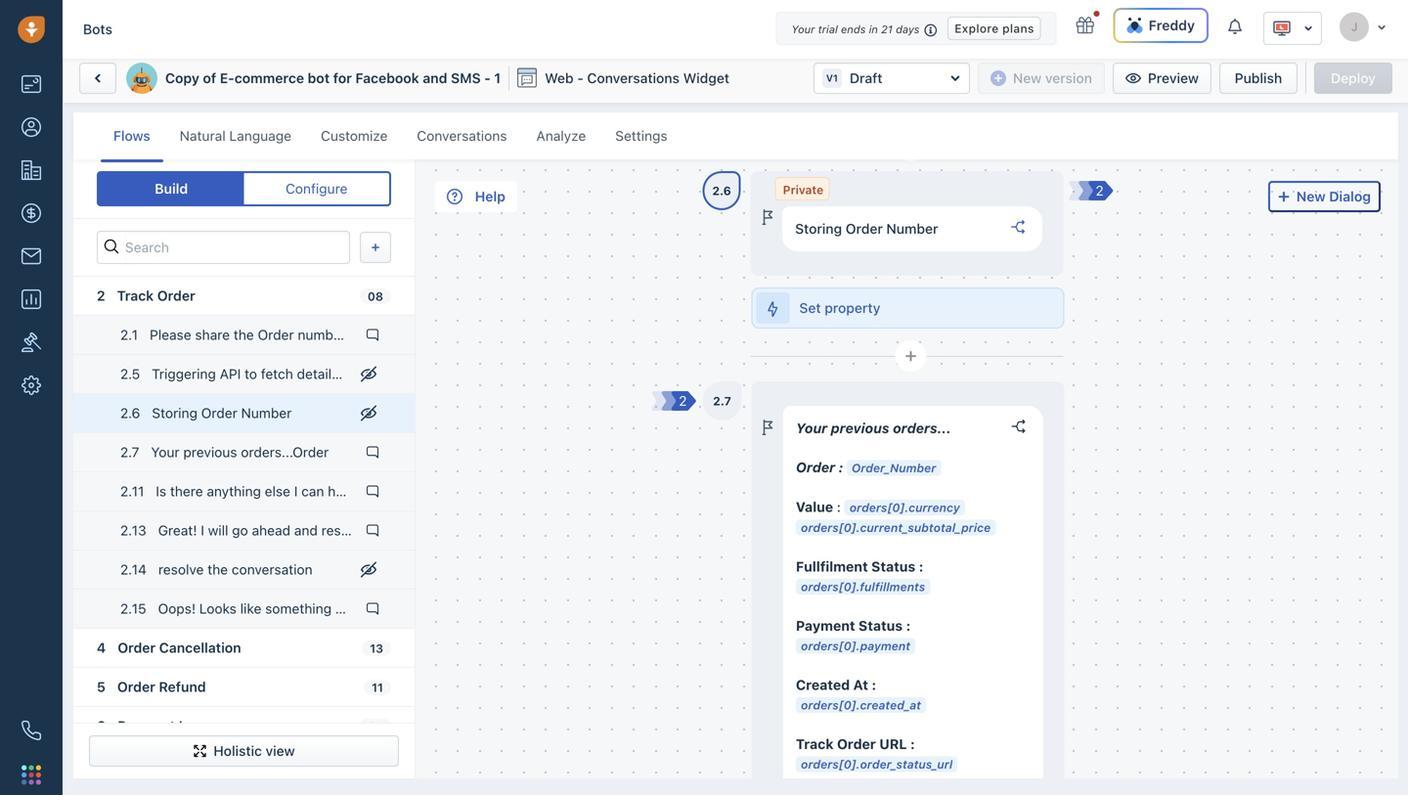 Task type: describe. For each thing, give the bounding box(es) containing it.
explore
[[955, 21, 999, 35]]

days
[[896, 23, 920, 36]]

ends
[[841, 23, 866, 36]]

phone element
[[12, 711, 51, 750]]

bell regular image
[[1229, 17, 1244, 36]]

freddy
[[1149, 17, 1195, 33]]

freddy button
[[1114, 8, 1209, 43]]

in
[[869, 23, 878, 36]]

1 horizontal spatial ic_arrow_down image
[[1377, 22, 1387, 33]]

missing translation "unavailable" for locale "en-us" image
[[1273, 19, 1292, 38]]

properties image
[[22, 333, 41, 352]]

trial
[[818, 23, 838, 36]]

explore plans
[[955, 21, 1035, 35]]

0 horizontal spatial ic_arrow_down image
[[1304, 21, 1314, 35]]



Task type: vqa. For each thing, say whether or not it's contained in the screenshot.
mailbox
no



Task type: locate. For each thing, give the bounding box(es) containing it.
ic_info_icon image
[[925, 22, 938, 38]]

bots
[[83, 21, 112, 37]]

ic_arrow_down image
[[1304, 21, 1314, 35], [1377, 22, 1387, 33]]

your trial ends in 21 days
[[792, 23, 920, 36]]

freshworks switcher image
[[22, 765, 41, 785]]

your
[[792, 23, 815, 36]]

21
[[881, 23, 893, 36]]

explore plans button
[[948, 17, 1042, 40]]

phone image
[[22, 721, 41, 741]]

plans
[[1003, 21, 1035, 35]]



